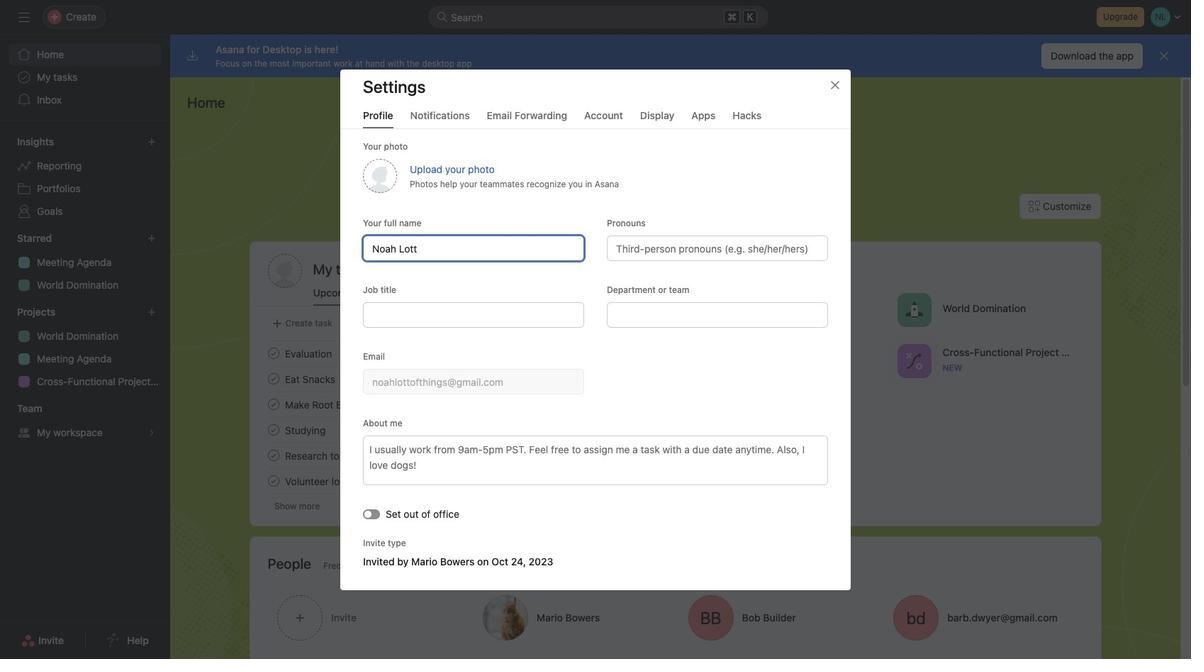 Task type: describe. For each thing, give the bounding box(es) containing it.
Mark complete checkbox
[[265, 447, 282, 464]]

rocket image
[[906, 301, 923, 318]]

insights element
[[0, 129, 170, 226]]

1 mark complete checkbox from the top
[[265, 345, 282, 362]]

2 mark complete image from the top
[[265, 421, 282, 438]]

projects element
[[0, 299, 170, 396]]

dismiss image
[[1159, 50, 1171, 62]]

4 mark complete checkbox from the top
[[265, 421, 282, 438]]

line_and_symbols image
[[906, 352, 923, 369]]

I usually work from 9am-5pm PST. Feel free to assign me a task with a due date anytime. Also, I love dogs! text field
[[363, 435, 829, 485]]

Third-person pronouns (e.g. she/her/hers) text field
[[607, 235, 829, 261]]

5 mark complete checkbox from the top
[[265, 473, 282, 490]]

3 mark complete image from the top
[[265, 473, 282, 490]]



Task type: locate. For each thing, give the bounding box(es) containing it.
mark complete image for 1st mark complete checkbox from the top of the page
[[265, 345, 282, 362]]

close image
[[830, 79, 841, 90]]

0 vertical spatial mark complete image
[[265, 370, 282, 387]]

mark complete image for 3rd mark complete checkbox from the bottom of the page
[[265, 396, 282, 413]]

teams element
[[0, 396, 170, 447]]

upload new photo image
[[363, 159, 397, 193]]

mark complete image
[[265, 370, 282, 387], [265, 421, 282, 438], [265, 473, 282, 490]]

1 vertical spatial mark complete image
[[265, 396, 282, 413]]

2 vertical spatial mark complete image
[[265, 447, 282, 464]]

3 mark complete checkbox from the top
[[265, 396, 282, 413]]

starred element
[[0, 226, 170, 299]]

mark complete image
[[265, 345, 282, 362], [265, 396, 282, 413], [265, 447, 282, 464]]

Mark complete checkbox
[[265, 345, 282, 362], [265, 370, 282, 387], [265, 396, 282, 413], [265, 421, 282, 438], [265, 473, 282, 490]]

2 mark complete image from the top
[[265, 396, 282, 413]]

1 mark complete image from the top
[[265, 370, 282, 387]]

None text field
[[363, 235, 585, 261], [607, 302, 829, 327], [363, 369, 585, 394], [363, 235, 585, 261], [607, 302, 829, 327], [363, 369, 585, 394]]

0 vertical spatial mark complete image
[[265, 345, 282, 362]]

switch
[[363, 509, 380, 519]]

mark complete image for mark complete option
[[265, 447, 282, 464]]

prominent image
[[437, 11, 448, 23]]

None text field
[[363, 302, 585, 327]]

1 vertical spatial mark complete image
[[265, 421, 282, 438]]

1 mark complete image from the top
[[265, 345, 282, 362]]

hide sidebar image
[[18, 11, 30, 23]]

3 mark complete image from the top
[[265, 447, 282, 464]]

global element
[[0, 35, 170, 120]]

2 vertical spatial mark complete image
[[265, 473, 282, 490]]

add profile photo image
[[268, 254, 302, 288]]

2 mark complete checkbox from the top
[[265, 370, 282, 387]]



Task type: vqa. For each thing, say whether or not it's contained in the screenshot.
Add Url text field
no



